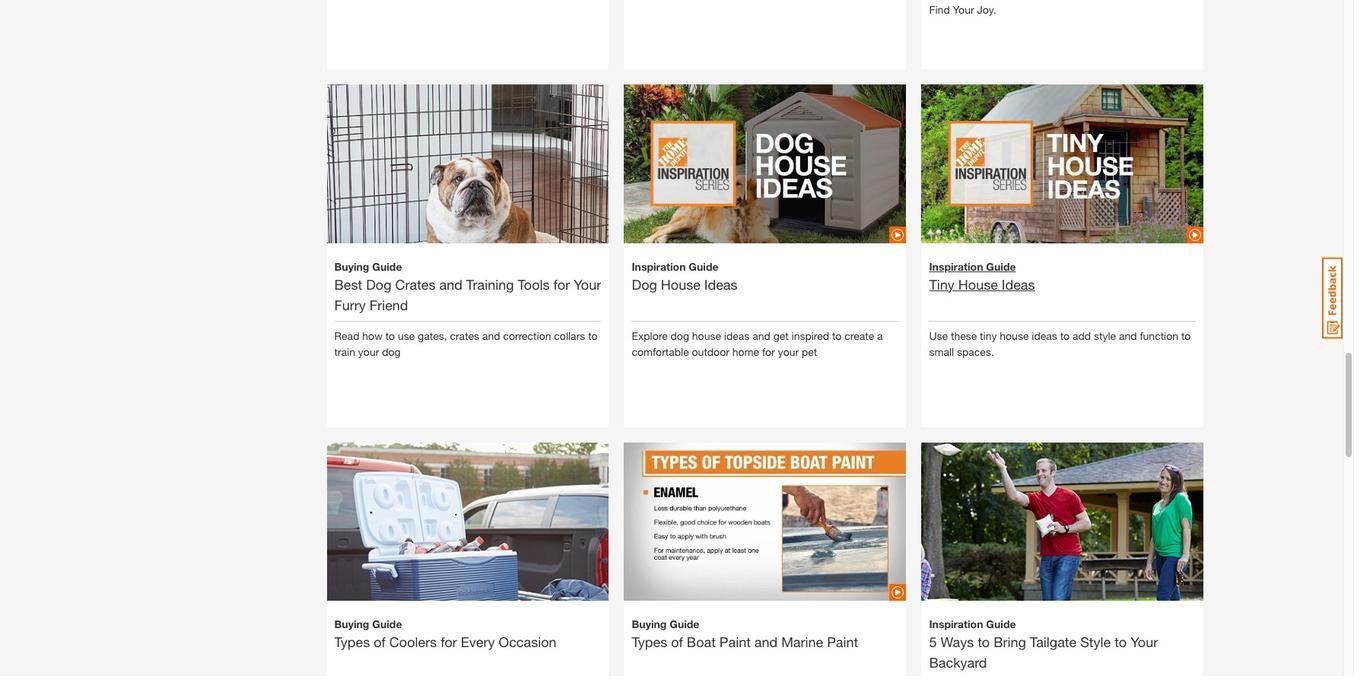 Task type: describe. For each thing, give the bounding box(es) containing it.
explore dog house ideas and get inspired to create a comfortable outdoor home for your pet
[[632, 329, 883, 358]]

use these tiny house ideas to add style and function to small spaces.
[[930, 329, 1191, 358]]

function
[[1140, 329, 1179, 342]]

spaces.
[[957, 345, 995, 358]]

types of coolers for every occasion image
[[327, 417, 609, 677]]

to inside explore dog house ideas and get inspired to create a comfortable outdoor home for your pet
[[833, 329, 842, 342]]

best dog crates and training tools for your furry friend image
[[327, 58, 609, 341]]

and inside buying guide types of boat paint and marine paint
[[755, 634, 778, 651]]

collars
[[554, 329, 586, 342]]

read how to use gates, crates and correction collars to train your dog
[[335, 329, 598, 358]]

and inside read how to use gates, crates and correction collars to train your dog
[[482, 329, 500, 342]]

small
[[930, 345, 955, 358]]

pet
[[802, 345, 818, 358]]

inspiration guide 5 ways to bring tailgate style to your backyard
[[930, 618, 1159, 672]]

outdoor
[[692, 345, 730, 358]]

training
[[466, 276, 514, 293]]

your for to
[[1131, 634, 1159, 651]]

backyard
[[930, 655, 988, 672]]

these
[[951, 329, 977, 342]]

feedback link image
[[1323, 257, 1343, 339]]

inspiration for tiny
[[930, 260, 984, 273]]

read
[[335, 329, 360, 342]]

tools
[[518, 276, 550, 293]]

types of boat paint and marine paint image
[[624, 417, 907, 628]]

your inside read how to use gates, crates and correction collars to train your dog
[[358, 345, 379, 358]]

buying for boat
[[632, 618, 667, 631]]

your inside explore dog house ideas and get inspired to create a comfortable outdoor home for your pet
[[778, 345, 799, 358]]

dog house ideas image
[[624, 58, 907, 270]]

and inside use these tiny house ideas to add style and function to small spaces.
[[1120, 329, 1137, 342]]

for inside explore dog house ideas and get inspired to create a comfortable outdoor home for your pet
[[763, 345, 775, 358]]

correction
[[503, 329, 551, 342]]

inspiration for 5
[[930, 618, 984, 631]]

buying for crates
[[335, 260, 369, 273]]

guide for for
[[372, 618, 402, 631]]

comfortable
[[632, 345, 689, 358]]

inspiration guide dog house ideas
[[632, 260, 738, 293]]

boat
[[687, 634, 716, 651]]

dog inside explore dog house ideas and get inspired to create a comfortable outdoor home for your pet
[[671, 329, 690, 342]]

guide inside inspiration guide tiny house ideas
[[987, 260, 1016, 273]]

create
[[845, 329, 875, 342]]

for inside buying guide types of coolers for every occasion
[[441, 634, 457, 651]]

dog inside the buying guide best dog crates and training tools for your furry friend
[[366, 276, 392, 293]]

to left use
[[386, 329, 395, 342]]

5 ways to bring tailgate style to your backyard image
[[922, 417, 1204, 677]]

house for dog
[[661, 276, 701, 293]]

how
[[363, 329, 383, 342]]



Task type: locate. For each thing, give the bounding box(es) containing it.
of left the coolers
[[374, 634, 386, 651]]

buying guide types of boat paint and marine paint
[[632, 618, 859, 651]]

0 horizontal spatial types
[[335, 634, 370, 651]]

to left add
[[1061, 329, 1070, 342]]

gates,
[[418, 329, 447, 342]]

paint
[[720, 634, 751, 651], [827, 634, 859, 651]]

1 house from the left
[[692, 329, 721, 342]]

types for types of coolers for every occasion
[[335, 634, 370, 651]]

guide inside buying guide types of boat paint and marine paint
[[670, 618, 700, 631]]

1 horizontal spatial of
[[671, 634, 683, 651]]

your
[[358, 345, 379, 358], [778, 345, 799, 358]]

0 horizontal spatial house
[[692, 329, 721, 342]]

house inside inspiration guide tiny house ideas
[[959, 276, 998, 293]]

1 horizontal spatial your
[[778, 345, 799, 358]]

your inside the buying guide best dog crates and training tools for your furry friend
[[574, 276, 601, 293]]

crates
[[450, 329, 480, 342]]

house up "explore"
[[661, 276, 701, 293]]

1 paint from the left
[[720, 634, 751, 651]]

guide inside buying guide types of coolers for every occasion
[[372, 618, 402, 631]]

add
[[1073, 329, 1092, 342]]

guide for bring
[[987, 618, 1016, 631]]

your right "style"
[[1131, 634, 1159, 651]]

for inside the buying guide best dog crates and training tools for your furry friend
[[554, 276, 570, 293]]

ideas inside use these tiny house ideas to add style and function to small spaces.
[[1032, 329, 1058, 342]]

1 horizontal spatial for
[[554, 276, 570, 293]]

1 horizontal spatial paint
[[827, 634, 859, 651]]

ideas up home
[[724, 329, 750, 342]]

2 types from the left
[[632, 634, 668, 651]]

house right tiny
[[1000, 329, 1029, 342]]

2 ideas from the left
[[1002, 276, 1035, 293]]

your inside inspiration guide 5 ways to bring tailgate style to your backyard
[[1131, 634, 1159, 651]]

ideas inside inspiration guide dog house ideas
[[705, 276, 738, 293]]

guide for paint
[[670, 618, 700, 631]]

a
[[878, 329, 883, 342]]

buying for coolers
[[335, 618, 369, 631]]

dog inside read how to use gates, crates and correction collars to train your dog
[[382, 345, 401, 358]]

guide inside the buying guide best dog crates and training tools for your furry friend
[[372, 260, 402, 273]]

buying guide types of coolers for every occasion
[[335, 618, 557, 651]]

to right "style"
[[1115, 634, 1127, 651]]

dog
[[671, 329, 690, 342], [382, 345, 401, 358]]

1 horizontal spatial types
[[632, 634, 668, 651]]

1 house from the left
[[661, 276, 701, 293]]

to left the create
[[833, 329, 842, 342]]

to right collars
[[588, 329, 598, 342]]

inspiration up tiny
[[930, 260, 984, 273]]

1 your from the left
[[358, 345, 379, 358]]

paint right "marine"
[[827, 634, 859, 651]]

2 of from the left
[[671, 634, 683, 651]]

of for coolers
[[374, 634, 386, 651]]

of inside buying guide types of coolers for every occasion
[[374, 634, 386, 651]]

inspiration up the ways
[[930, 618, 984, 631]]

ideas
[[705, 276, 738, 293], [1002, 276, 1035, 293]]

best
[[335, 276, 362, 293]]

1 of from the left
[[374, 634, 386, 651]]

0 horizontal spatial dog
[[382, 345, 401, 358]]

0 horizontal spatial ideas
[[705, 276, 738, 293]]

your down how
[[358, 345, 379, 358]]

house for tiny
[[959, 276, 998, 293]]

types for types of boat paint and marine paint
[[632, 634, 668, 651]]

style
[[1094, 329, 1117, 342]]

2 your from the left
[[778, 345, 799, 358]]

dog down use
[[382, 345, 401, 358]]

1 vertical spatial your
[[1131, 634, 1159, 651]]

0 horizontal spatial dog
[[366, 276, 392, 293]]

ways
[[941, 634, 974, 651]]

1 horizontal spatial house
[[1000, 329, 1029, 342]]

crates
[[395, 276, 436, 293]]

ideas for dog house ideas
[[705, 276, 738, 293]]

ideas inside explore dog house ideas and get inspired to create a comfortable outdoor home for your pet
[[724, 329, 750, 342]]

1 vertical spatial for
[[763, 345, 775, 358]]

home
[[733, 345, 760, 358]]

1 horizontal spatial ideas
[[1032, 329, 1058, 342]]

guide inside inspiration guide 5 ways to bring tailgate style to your backyard
[[987, 618, 1016, 631]]

for right tools
[[554, 276, 570, 293]]

to left the bring
[[978, 634, 990, 651]]

tiny
[[980, 329, 997, 342]]

ideas up use these tiny house ideas to add style and function to small spaces.
[[1002, 276, 1035, 293]]

dog up comfortable
[[671, 329, 690, 342]]

0 vertical spatial dog
[[671, 329, 690, 342]]

0 vertical spatial your
[[574, 276, 601, 293]]

your for for
[[574, 276, 601, 293]]

tiny
[[930, 276, 955, 293]]

dog up friend
[[366, 276, 392, 293]]

paint right boat
[[720, 634, 751, 651]]

for left every
[[441, 634, 457, 651]]

1 horizontal spatial house
[[959, 276, 998, 293]]

dog up "explore"
[[632, 276, 657, 293]]

inspiration
[[632, 260, 686, 273], [930, 260, 984, 273], [930, 618, 984, 631]]

of for boat
[[671, 634, 683, 651]]

occasion
[[499, 634, 557, 651]]

ideas for tiny house ideas
[[1002, 276, 1035, 293]]

0 horizontal spatial ideas
[[724, 329, 750, 342]]

1 vertical spatial dog
[[382, 345, 401, 358]]

use
[[930, 329, 948, 342]]

2 house from the left
[[959, 276, 998, 293]]

buying inside buying guide types of boat paint and marine paint
[[632, 618, 667, 631]]

and inside explore dog house ideas and get inspired to create a comfortable outdoor home for your pet
[[753, 329, 771, 342]]

inspired
[[792, 329, 830, 342]]

1 dog from the left
[[366, 276, 392, 293]]

2 vertical spatial for
[[441, 634, 457, 651]]

inspiration inside inspiration guide tiny house ideas
[[930, 260, 984, 273]]

of inside buying guide types of boat paint and marine paint
[[671, 634, 683, 651]]

ideas inside inspiration guide tiny house ideas
[[1002, 276, 1035, 293]]

buying inside buying guide types of coolers for every occasion
[[335, 618, 369, 631]]

train
[[335, 345, 355, 358]]

dog
[[366, 276, 392, 293], [632, 276, 657, 293]]

1 ideas from the left
[[724, 329, 750, 342]]

house inside inspiration guide dog house ideas
[[661, 276, 701, 293]]

for
[[554, 276, 570, 293], [763, 345, 775, 358], [441, 634, 457, 651]]

1 types from the left
[[335, 634, 370, 651]]

2 ideas from the left
[[1032, 329, 1058, 342]]

0 horizontal spatial your
[[358, 345, 379, 358]]

types inside buying guide types of coolers for every occasion
[[335, 634, 370, 651]]

1 ideas from the left
[[705, 276, 738, 293]]

types left the coolers
[[335, 634, 370, 651]]

0 horizontal spatial house
[[661, 276, 701, 293]]

2 house from the left
[[1000, 329, 1029, 342]]

house inside explore dog house ideas and get inspired to create a comfortable outdoor home for your pet
[[692, 329, 721, 342]]

use
[[398, 329, 415, 342]]

0 horizontal spatial of
[[374, 634, 386, 651]]

your
[[574, 276, 601, 293], [1131, 634, 1159, 651]]

0 horizontal spatial for
[[441, 634, 457, 651]]

and
[[440, 276, 463, 293], [482, 329, 500, 342], [753, 329, 771, 342], [1120, 329, 1137, 342], [755, 634, 778, 651]]

inspiration up "explore"
[[632, 260, 686, 273]]

house right tiny
[[959, 276, 998, 293]]

buying inside the buying guide best dog crates and training tools for your furry friend
[[335, 260, 369, 273]]

house
[[661, 276, 701, 293], [959, 276, 998, 293]]

1 horizontal spatial dog
[[671, 329, 690, 342]]

inspiration inside inspiration guide dog house ideas
[[632, 260, 686, 273]]

for down 'get'
[[763, 345, 775, 358]]

tailgate
[[1030, 634, 1077, 651]]

guide
[[372, 260, 402, 273], [689, 260, 719, 273], [987, 260, 1016, 273], [372, 618, 402, 631], [670, 618, 700, 631], [987, 618, 1016, 631]]

furry
[[335, 296, 366, 313]]

your right tools
[[574, 276, 601, 293]]

buying guide best dog crates and training tools for your furry friend
[[335, 260, 601, 313]]

0 horizontal spatial paint
[[720, 634, 751, 651]]

types left boat
[[632, 634, 668, 651]]

your down 'get'
[[778, 345, 799, 358]]

5
[[930, 634, 937, 651]]

style
[[1081, 634, 1111, 651]]

every
[[461, 634, 495, 651]]

2 dog from the left
[[632, 276, 657, 293]]

explore
[[632, 329, 668, 342]]

guide for and
[[372, 260, 402, 273]]

to
[[386, 329, 395, 342], [588, 329, 598, 342], [833, 329, 842, 342], [1061, 329, 1070, 342], [1182, 329, 1191, 342], [978, 634, 990, 651], [1115, 634, 1127, 651]]

types inside buying guide types of boat paint and marine paint
[[632, 634, 668, 651]]

0 vertical spatial for
[[554, 276, 570, 293]]

bring
[[994, 634, 1027, 651]]

types
[[335, 634, 370, 651], [632, 634, 668, 651]]

dog inside inspiration guide dog house ideas
[[632, 276, 657, 293]]

2 horizontal spatial for
[[763, 345, 775, 358]]

inspiration guide tiny house ideas
[[930, 260, 1035, 293]]

friend
[[370, 296, 408, 313]]

guide inside inspiration guide dog house ideas
[[689, 260, 719, 273]]

house inside use these tiny house ideas to add style and function to small spaces.
[[1000, 329, 1029, 342]]

1 horizontal spatial dog
[[632, 276, 657, 293]]

get
[[774, 329, 789, 342]]

ideas up outdoor on the bottom right of the page
[[705, 276, 738, 293]]

ideas left add
[[1032, 329, 1058, 342]]

tiny house ideas image
[[922, 58, 1204, 270]]

0 horizontal spatial your
[[574, 276, 601, 293]]

marine
[[782, 634, 824, 651]]

buying
[[335, 260, 369, 273], [335, 618, 369, 631], [632, 618, 667, 631]]

inspiration for dog
[[632, 260, 686, 273]]

house up outdoor on the bottom right of the page
[[692, 329, 721, 342]]

coolers
[[390, 634, 437, 651]]

ideas
[[724, 329, 750, 342], [1032, 329, 1058, 342]]

1 horizontal spatial your
[[1131, 634, 1159, 651]]

2 paint from the left
[[827, 634, 859, 651]]

to right function
[[1182, 329, 1191, 342]]

house
[[692, 329, 721, 342], [1000, 329, 1029, 342]]

of left boat
[[671, 634, 683, 651]]

inspiration inside inspiration guide 5 ways to bring tailgate style to your backyard
[[930, 618, 984, 631]]

1 horizontal spatial ideas
[[1002, 276, 1035, 293]]

of
[[374, 634, 386, 651], [671, 634, 683, 651]]

and inside the buying guide best dog crates and training tools for your furry friend
[[440, 276, 463, 293]]



Task type: vqa. For each thing, say whether or not it's contained in the screenshot.
'Paint'
yes



